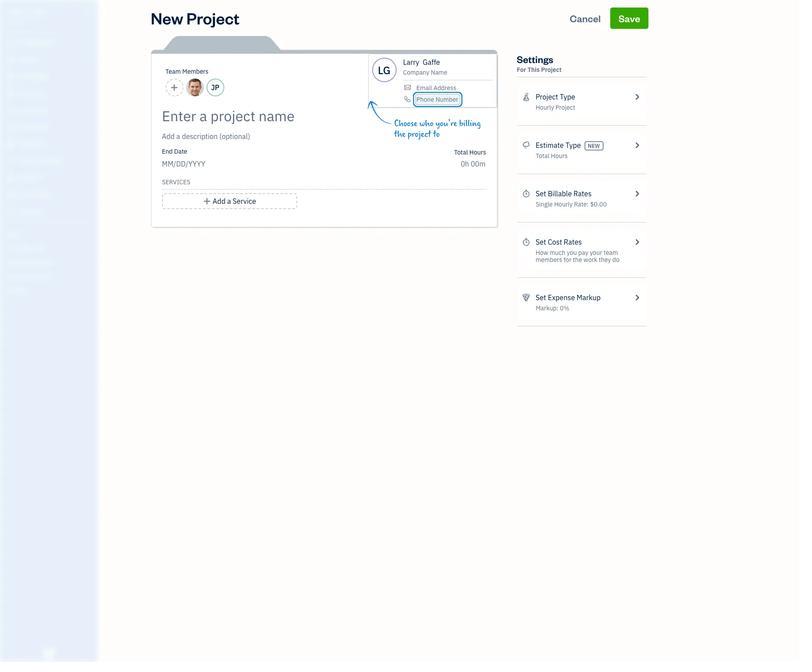 Task type: vqa. For each thing, say whether or not it's contained in the screenshot.
Set Billable Rates's Rates
yes



Task type: locate. For each thing, give the bounding box(es) containing it.
bank connections image
[[7, 273, 95, 280]]

project
[[408, 129, 431, 140]]

0 vertical spatial the
[[394, 129, 406, 140]]

settings image
[[7, 287, 95, 294]]

set for set cost rates
[[536, 238, 546, 247]]

lg
[[378, 63, 391, 77]]

timer image
[[6, 157, 16, 166]]

project
[[187, 8, 240, 28], [541, 66, 562, 74], [536, 92, 558, 101], [556, 104, 576, 112]]

0 horizontal spatial hours
[[470, 148, 486, 156]]

1 vertical spatial chevronright image
[[633, 188, 642, 199]]

members
[[536, 256, 563, 264]]

save
[[619, 12, 641, 24]]

0 vertical spatial hourly
[[536, 104, 554, 112]]

1 chevronright image from the top
[[633, 92, 642, 102]]

total hours down the estimate
[[536, 152, 568, 160]]

Project Name text field
[[162, 107, 406, 125]]

new project
[[151, 8, 240, 28]]

2 vertical spatial set
[[536, 293, 546, 302]]

choose who you're billing the project to
[[394, 119, 481, 140]]

1 vertical spatial rates
[[564, 238, 582, 247]]

set up markup: in the right of the page
[[536, 293, 546, 302]]

billing
[[460, 119, 481, 129]]

chevronright image for set expense markup
[[633, 292, 642, 303]]

1 vertical spatial type
[[566, 141, 581, 150]]

markup: 0%
[[536, 304, 570, 312]]

Last Name text field
[[423, 58, 441, 67]]

0 vertical spatial timetracking image
[[522, 188, 531, 199]]

project inside settings for this project
[[541, 66, 562, 74]]

total up the hourly budget text field on the top right of page
[[454, 148, 468, 156]]

1 vertical spatial the
[[573, 256, 582, 264]]

2 chevronright image from the top
[[633, 237, 642, 248]]

2 chevronright image from the top
[[633, 188, 642, 199]]

0 vertical spatial chevronright image
[[633, 140, 642, 151]]

End date in  format text field
[[162, 160, 270, 168]]

your
[[590, 249, 603, 257]]

Phone Number text field
[[417, 96, 459, 104]]

1 vertical spatial timetracking image
[[522, 237, 531, 248]]

type left new
[[566, 141, 581, 150]]

team
[[604, 249, 618, 257]]

project type
[[536, 92, 576, 101]]

the down choose
[[394, 129, 406, 140]]

1 horizontal spatial hours
[[551, 152, 568, 160]]

markup
[[577, 293, 601, 302]]

chevronright image for set billable rates
[[633, 188, 642, 199]]

chevronright image
[[633, 140, 642, 151], [633, 188, 642, 199]]

cancel button
[[562, 8, 609, 29]]

markup:
[[536, 304, 559, 312]]

Hourly Budget text field
[[461, 160, 486, 168]]

save button
[[611, 8, 649, 29]]

expenses image
[[522, 292, 531, 303]]

3 chevronright image from the top
[[633, 292, 642, 303]]

2 set from the top
[[536, 238, 546, 247]]

1 vertical spatial set
[[536, 238, 546, 247]]

0 vertical spatial chevronright image
[[633, 92, 642, 102]]

1 chevronright image from the top
[[633, 140, 642, 151]]

expense image
[[6, 123, 16, 132]]

cancel
[[570, 12, 601, 24]]

client image
[[6, 56, 16, 64]]

1 vertical spatial hourly
[[555, 200, 573, 208]]

:
[[587, 200, 589, 208]]

hourly
[[536, 104, 554, 112], [555, 200, 573, 208]]

set
[[536, 189, 546, 198], [536, 238, 546, 247], [536, 293, 546, 302]]

timetracking image left cost at the top right
[[522, 237, 531, 248]]

0 horizontal spatial the
[[394, 129, 406, 140]]

hourly project
[[536, 104, 576, 112]]

0 vertical spatial rates
[[574, 189, 592, 198]]

1 set from the top
[[536, 189, 546, 198]]

envelope image
[[403, 84, 412, 91]]

settings
[[517, 53, 554, 65]]

timetracking image for set billable rates
[[522, 188, 531, 199]]

single hourly rate : $0.00
[[536, 200, 607, 208]]

much
[[550, 249, 566, 257]]

turtle
[[7, 8, 33, 17]]

1 timetracking image from the top
[[522, 188, 531, 199]]

the right 'for' at the right of the page
[[573, 256, 582, 264]]

set expense markup
[[536, 293, 601, 302]]

you
[[567, 249, 577, 257]]

total
[[454, 148, 468, 156], [536, 152, 550, 160]]

total hours up the hourly budget text field on the top right of page
[[454, 148, 486, 156]]

0 vertical spatial set
[[536, 189, 546, 198]]

3 set from the top
[[536, 293, 546, 302]]

pay
[[579, 249, 589, 257]]

estimate type
[[536, 141, 581, 150]]

the
[[394, 129, 406, 140], [573, 256, 582, 264]]

main element
[[0, 0, 120, 663]]

rates up you
[[564, 238, 582, 247]]

total hours
[[454, 148, 486, 156], [536, 152, 568, 160]]

rate
[[574, 200, 587, 208]]

new
[[588, 143, 600, 149]]

Company Name text field
[[403, 68, 448, 76]]

type for estimate type
[[566, 141, 581, 150]]

how much you pay your team members for the work they do
[[536, 249, 620, 264]]

timetracking image
[[522, 188, 531, 199], [522, 237, 531, 248]]

the inside choose who you're billing the project to
[[394, 129, 406, 140]]

jp
[[211, 83, 219, 92]]

chevronright image
[[633, 92, 642, 102], [633, 237, 642, 248], [633, 292, 642, 303]]

0 vertical spatial type
[[560, 92, 576, 101]]

team members image
[[7, 244, 95, 252]]

rates up rate
[[574, 189, 592, 198]]

hourly down set billable rates
[[555, 200, 573, 208]]

choose
[[394, 119, 418, 129]]

1 horizontal spatial total
[[536, 152, 550, 160]]

hours down the estimate type
[[551, 152, 568, 160]]

rates
[[574, 189, 592, 198], [564, 238, 582, 247]]

timetracking image left billable
[[522, 188, 531, 199]]

work
[[584, 256, 598, 264]]

hours
[[470, 148, 486, 156], [551, 152, 568, 160]]

total down the estimate
[[536, 152, 550, 160]]

set up "single"
[[536, 189, 546, 198]]

type for project type
[[560, 92, 576, 101]]

report image
[[6, 208, 16, 216]]

1 vertical spatial chevronright image
[[633, 237, 642, 248]]

add team member image
[[170, 82, 179, 93]]

rates for set billable rates
[[574, 189, 592, 198]]

hourly down project type
[[536, 104, 554, 112]]

2 timetracking image from the top
[[522, 237, 531, 248]]

type
[[560, 92, 576, 101], [566, 141, 581, 150]]

type up hourly project
[[560, 92, 576, 101]]

for
[[564, 256, 572, 264]]

2 vertical spatial chevronright image
[[633, 292, 642, 303]]

set up how
[[536, 238, 546, 247]]

1 horizontal spatial the
[[573, 256, 582, 264]]

hours up the hourly budget text field on the top right of page
[[470, 148, 486, 156]]

apps image
[[7, 230, 95, 237]]

invoice image
[[6, 89, 16, 98]]

team members
[[166, 68, 209, 76]]

estimate
[[536, 141, 564, 150]]



Task type: describe. For each thing, give the bounding box(es) containing it.
cost
[[548, 238, 562, 247]]

settings for this project
[[517, 53, 562, 74]]

add
[[213, 197, 226, 206]]

money image
[[6, 174, 16, 183]]

date
[[174, 148, 187, 156]]

how
[[536, 249, 549, 257]]

chevronright image for set cost rates
[[633, 237, 642, 248]]

do
[[613, 256, 620, 264]]

phone image
[[403, 96, 412, 103]]

they
[[599, 256, 611, 264]]

set for set billable rates
[[536, 189, 546, 198]]

you're
[[436, 119, 457, 129]]

add a service button
[[162, 193, 297, 209]]

single
[[536, 200, 553, 208]]

project image
[[6, 140, 16, 149]]

end
[[162, 148, 173, 156]]

chevronright image for project type
[[633, 92, 642, 102]]

turtle inc owner
[[7, 8, 47, 24]]

projects image
[[522, 92, 531, 102]]

inc
[[34, 8, 47, 17]]

0 horizontal spatial total
[[454, 148, 468, 156]]

services
[[162, 178, 190, 186]]

0 horizontal spatial total hours
[[454, 148, 486, 156]]

a
[[227, 197, 231, 206]]

freshbooks image
[[42, 648, 56, 659]]

set billable rates
[[536, 189, 592, 198]]

this
[[528, 66, 540, 74]]

team
[[166, 68, 181, 76]]

payment image
[[6, 106, 16, 115]]

the inside the how much you pay your team members for the work they do
[[573, 256, 582, 264]]

owner
[[7, 18, 23, 24]]

who
[[420, 119, 434, 129]]

$0.00
[[591, 200, 607, 208]]

for
[[517, 66, 526, 74]]

timetracking image for set cost rates
[[522, 237, 531, 248]]

service
[[233, 197, 256, 206]]

add a service
[[213, 197, 256, 206]]

chevronright image for estimate type
[[633, 140, 642, 151]]

0%
[[560, 304, 570, 312]]

dashboard image
[[6, 39, 16, 48]]

members
[[182, 68, 209, 76]]

end date
[[162, 148, 187, 156]]

rates for set cost rates
[[564, 238, 582, 247]]

estimate image
[[6, 72, 16, 81]]

chart image
[[6, 191, 16, 200]]

new
[[151, 8, 183, 28]]

estimates image
[[522, 140, 531, 151]]

set for set expense markup
[[536, 293, 546, 302]]

set cost rates
[[536, 238, 582, 247]]

Email Address text field
[[417, 84, 457, 92]]

Project Description text field
[[162, 131, 406, 142]]

First Name text field
[[403, 58, 420, 67]]

1 horizontal spatial total hours
[[536, 152, 568, 160]]

plus image
[[203, 196, 211, 207]]

to
[[433, 129, 440, 140]]

items and services image
[[7, 259, 95, 266]]

expense
[[548, 293, 575, 302]]

billable
[[548, 189, 572, 198]]



